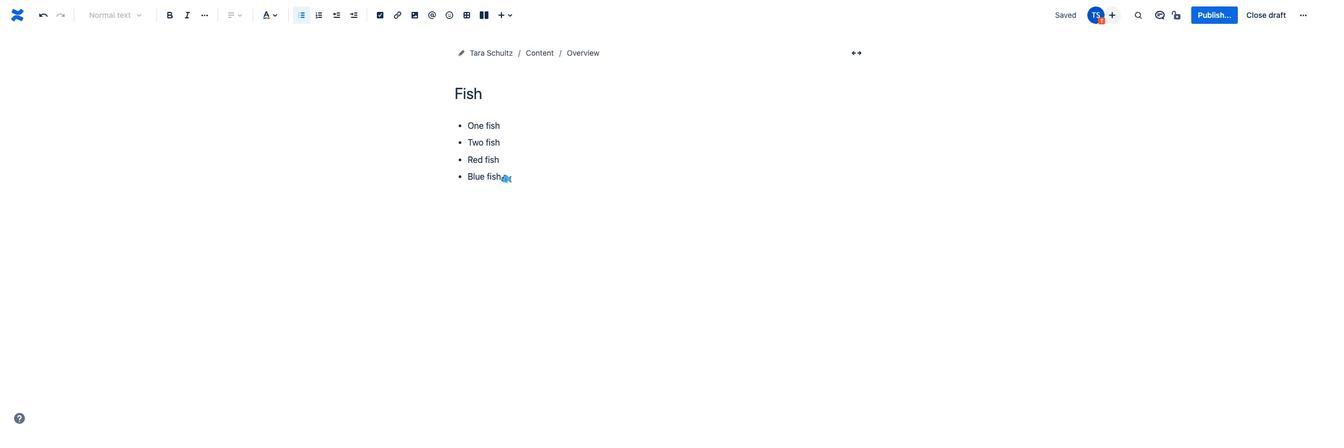 Task type: describe. For each thing, give the bounding box(es) containing it.
indent tab image
[[347, 9, 360, 22]]

blue
[[468, 172, 485, 182]]

blue fish
[[468, 172, 501, 182]]

draft
[[1269, 10, 1287, 20]]

emoji image
[[443, 9, 456, 22]]

tara schultz link
[[470, 47, 513, 60]]

close draft
[[1247, 10, 1287, 20]]

find and replace image
[[1133, 9, 1146, 22]]

tara schultz image
[[1088, 7, 1106, 24]]

link image
[[391, 9, 404, 22]]

help image
[[13, 412, 26, 425]]

numbered list ⌘⇧7 image
[[313, 9, 326, 22]]

make page full-width image
[[850, 47, 863, 60]]

fish for two fish
[[486, 138, 500, 148]]

bold ⌘b image
[[164, 9, 177, 22]]

content link
[[526, 47, 554, 60]]

undo ⌘z image
[[37, 9, 50, 22]]

saved
[[1056, 10, 1077, 20]]

more image
[[1298, 9, 1311, 22]]

one fish
[[468, 121, 500, 131]]

tara
[[470, 48, 485, 57]]

publish...
[[1199, 10, 1232, 20]]

add image, video, or file image
[[409, 9, 422, 22]]

invite to edit image
[[1107, 8, 1120, 21]]

tara schultz
[[470, 48, 513, 57]]

more formatting image
[[198, 9, 211, 22]]

outdent ⇧tab image
[[330, 9, 343, 22]]



Task type: locate. For each thing, give the bounding box(es) containing it.
comment icon image
[[1154, 9, 1167, 22]]

:fish: image
[[501, 172, 512, 183], [501, 172, 512, 183]]

publish... button
[[1192, 7, 1239, 24]]

layouts image
[[478, 9, 491, 22]]

overview
[[567, 48, 600, 57]]

red
[[468, 155, 483, 165]]

overview link
[[567, 47, 600, 60]]

table image
[[461, 9, 474, 22]]

Give this page a title text field
[[455, 85, 867, 102]]

no restrictions image
[[1172, 9, 1185, 22]]

Main content area, start typing to enter text. text field
[[455, 119, 867, 185]]

mention image
[[426, 9, 439, 22]]

fish right one
[[486, 121, 500, 131]]

fish right blue
[[487, 172, 501, 182]]

redo ⌘⇧z image
[[54, 9, 67, 22]]

schultz
[[487, 48, 513, 57]]

italic ⌘i image
[[181, 9, 194, 22]]

one
[[468, 121, 484, 131]]

two
[[468, 138, 484, 148]]

fish
[[486, 121, 500, 131], [486, 138, 500, 148], [485, 155, 499, 165], [487, 172, 501, 182]]

move this page image
[[457, 49, 466, 57]]

fish for one fish
[[486, 121, 500, 131]]

action item image
[[374, 9, 387, 22]]

confluence image
[[9, 7, 26, 24], [9, 7, 26, 24]]

fish for red fish
[[485, 155, 499, 165]]

red fish
[[468, 155, 499, 165]]

content
[[526, 48, 554, 57]]

fish right the "two"
[[486, 138, 500, 148]]

close draft button
[[1241, 7, 1293, 24]]

bullet list ⌘⇧8 image
[[295, 9, 308, 22]]

close
[[1247, 10, 1267, 20]]

two fish
[[468, 138, 500, 148]]

fish right the red
[[485, 155, 499, 165]]

fish for blue fish
[[487, 172, 501, 182]]



Task type: vqa. For each thing, say whether or not it's contained in the screenshot.
CREATE A SPACE icon
no



